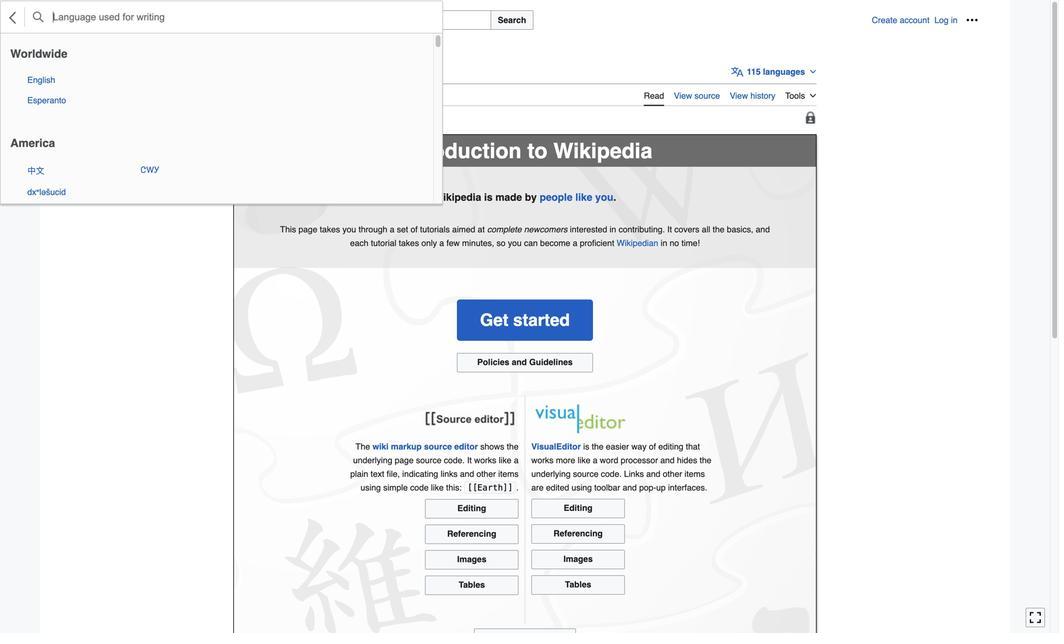 Task type: describe. For each thing, give the bounding box(es) containing it.
view history link
[[730, 84, 776, 105]]

tables for the right images link
[[565, 580, 592, 590]]

indicating
[[403, 469, 439, 479]]

this:
[[446, 483, 462, 493]]

tutorial
[[371, 238, 397, 248]]

visualeditor link
[[532, 442, 581, 452]]

by
[[525, 192, 537, 203]]

visualeditor
[[532, 442, 581, 452]]

minutes,
[[462, 238, 495, 248]]

page semi-protected image
[[805, 112, 817, 124]]

this
[[280, 225, 296, 234]]

all
[[702, 225, 711, 234]]

more
[[556, 456, 576, 465]]

view source
[[674, 91, 721, 101]]

so
[[497, 238, 506, 248]]

create
[[872, 15, 898, 25]]

tutorials
[[420, 225, 450, 234]]

code. inside 'is the easier way of editing that works more like a word processor and hides the underlying source code. links and other items are edited using toolbar and pop-up interfaces.'
[[601, 469, 622, 479]]

referencing for the right images link's referencing link
[[554, 529, 603, 539]]

policies and guidelines link
[[457, 353, 593, 373]]

links
[[624, 469, 644, 479]]

languages
[[764, 67, 806, 77]]

a left set
[[390, 225, 395, 234]]

0 horizontal spatial page
[[299, 225, 318, 234]]

basics,
[[727, 225, 754, 234]]

each
[[350, 238, 369, 248]]

in for wikipedian in no time!
[[661, 238, 668, 248]]

items inside 'is the easier way of editing that works more like a word processor and hides the underlying source code. links and other items are edited using toolbar and pop-up interfaces.'
[[685, 469, 705, 479]]

0 horizontal spatial takes
[[320, 225, 340, 234]]

it inside shows the underlying page source code. it works like a plain text file, indicating links and other items using simple code like this:
[[467, 456, 472, 465]]

fullscreen image
[[1030, 612, 1042, 624]]

hides
[[677, 456, 698, 465]]

personal tools navigation
[[872, 10, 983, 30]]

other inside 'is the easier way of editing that works more like a word processor and hides the underlying source code. links and other items are edited using toolbar and pop-up interfaces.'
[[663, 469, 683, 479]]

0 vertical spatial .
[[614, 192, 617, 203]]

and inside interested in contributing. it covers all the basics, and each tutorial takes only a few minutes, so you can become a proficient
[[756, 225, 770, 234]]

wiki markup source editor link
[[373, 442, 478, 452]]

are
[[532, 483, 544, 493]]

wiki
[[373, 442, 389, 452]]

search
[[498, 15, 527, 25]]

few
[[447, 238, 460, 248]]

using inside shows the underlying page source code. it works like a plain text file, indicating links and other items using simple code like this:
[[361, 483, 381, 493]]

in for interested in contributing. it covers all the basics, and each tutorial takes only a few minutes, so you can become a proficient
[[610, 225, 617, 234]]

underlying inside shows the underlying page source code. it works like a plain text file, indicating links and other items using simple code like this:
[[353, 456, 393, 465]]

create account log in
[[872, 15, 958, 25]]

word
[[600, 456, 619, 465]]

1 horizontal spatial images link
[[532, 550, 625, 570]]

started
[[513, 311, 570, 330]]

through
[[359, 225, 388, 234]]

0 horizontal spatial images link
[[425, 550, 519, 570]]

easier
[[606, 442, 629, 452]]

中文
[[27, 165, 44, 177]]

menu image
[[72, 14, 84, 26]]

115 languages
[[747, 67, 806, 77]]

other inside shows the underlying page source code. it works like a plain text file, indicating links and other items using simple code like this:
[[477, 469, 496, 479]]

no
[[670, 238, 680, 248]]

the
[[356, 442, 370, 452]]

pop-
[[640, 483, 657, 493]]

interfaces.
[[668, 483, 708, 493]]

account
[[900, 15, 930, 25]]

language progressive image
[[732, 66, 744, 78]]

referencing link for leftmost images link
[[425, 525, 519, 544]]

text
[[371, 469, 385, 479]]

interested
[[570, 225, 608, 234]]

file,
[[387, 469, 400, 479]]

contributing.
[[619, 225, 665, 234]]

like right people at right top
[[576, 192, 593, 203]]

115
[[747, 67, 761, 77]]

wikipedia image
[[133, 9, 206, 20]]

up
[[657, 483, 666, 493]]

like inside 'is the easier way of editing that works more like a word processor and hides the underlying source code. links and other items are edited using toolbar and pop-up interfaces.'
[[578, 456, 591, 465]]

the inside shows the underlying page source code. it works like a plain text file, indicating links and other items using simple code like this:
[[507, 442, 519, 452]]

dxʷləšucid link
[[22, 183, 104, 202]]

. inside [[earth]] .
[[517, 483, 519, 493]]

made
[[496, 192, 522, 203]]

the right hides
[[700, 456, 712, 465]]

view source link
[[674, 84, 721, 105]]

code
[[410, 483, 429, 493]]

shows the underlying page source code. it works like a plain text file, indicating links and other items using simple code like this:
[[350, 442, 519, 493]]

editing
[[659, 442, 684, 452]]

view for view history
[[730, 91, 749, 101]]

worldwide
[[10, 47, 68, 60]]

at
[[478, 225, 485, 234]]

create account link
[[872, 15, 930, 25]]

works for other
[[474, 456, 497, 465]]

is inside 'is the easier way of editing that works more like a word processor and hides the underlying source code. links and other items are edited using toolbar and pop-up interfaces.'
[[584, 442, 590, 452]]

images for leftmost images link
[[457, 555, 487, 564]]

the free encyclopedia image
[[133, 23, 205, 31]]

links
[[441, 469, 458, 479]]

editing link for the right images link's referencing link
[[532, 499, 625, 519]]

can
[[524, 238, 538, 248]]

policies
[[478, 358, 510, 367]]

and up pop-
[[647, 469, 661, 479]]

ꮳꮃꭹ
[[140, 165, 160, 175]]

wikipedian in no time!
[[617, 238, 700, 248]]

wikipedian
[[617, 238, 659, 248]]

simple
[[383, 483, 408, 493]]

log in link
[[935, 15, 958, 25]]

in inside the 'personal tools' navigation
[[952, 15, 958, 25]]

edited
[[546, 483, 570, 493]]

tables link for the right images link
[[532, 576, 625, 595]]

only
[[422, 238, 437, 248]]

tables link for leftmost images link
[[425, 576, 519, 595]]

the up word
[[592, 442, 604, 452]]



Task type: locate. For each thing, give the bounding box(es) containing it.
0 vertical spatial code.
[[444, 456, 465, 465]]

[[earth]] .
[[467, 483, 519, 493]]

2 using from the left
[[572, 483, 592, 493]]

editor
[[455, 442, 478, 452]]

in right "log"
[[952, 15, 958, 25]]

page right this
[[299, 225, 318, 234]]

editing for the right images link's referencing link editing link
[[564, 503, 593, 513]]

search button
[[491, 10, 534, 30]]

1 items from the left
[[499, 469, 519, 479]]

referencing link down the edited
[[532, 525, 625, 544]]

0 horizontal spatial referencing link
[[425, 525, 519, 544]]

0 vertical spatial page
[[299, 225, 318, 234]]

1 vertical spatial .
[[517, 483, 519, 493]]

Search Wikipedia search field
[[244, 10, 491, 30]]

2 english link from the top
[[22, 203, 104, 222]]

中文 link
[[22, 160, 104, 182]]

like right more
[[578, 456, 591, 465]]

get started
[[480, 311, 570, 330]]

1 horizontal spatial other
[[663, 469, 683, 479]]

shows
[[481, 442, 505, 452]]

0 horizontal spatial editing
[[458, 504, 487, 513]]

1 using from the left
[[361, 483, 381, 493]]

1 horizontal spatial in
[[661, 238, 668, 248]]

1 horizontal spatial tables link
[[532, 576, 625, 595]]

0 vertical spatial of
[[411, 225, 418, 234]]

you right so
[[508, 238, 522, 248]]

become
[[540, 238, 571, 248]]

items up interfaces. at the bottom
[[685, 469, 705, 479]]

0 horizontal spatial tables
[[459, 580, 485, 590]]

0 horizontal spatial other
[[477, 469, 496, 479]]

aimed
[[452, 225, 476, 234]]

0 horizontal spatial wikipedia
[[434, 192, 482, 203]]

1 horizontal spatial of
[[649, 442, 656, 452]]

editing link down this:
[[425, 499, 519, 519]]

page down markup
[[395, 456, 414, 465]]

a down interested
[[573, 238, 578, 248]]

guidelines
[[530, 358, 573, 367]]

1 horizontal spatial images
[[564, 554, 593, 564]]

is down wikipedia:visualeditor/user guide image on the right of the page
[[584, 442, 590, 452]]

1 vertical spatial takes
[[399, 238, 419, 248]]

and right policies
[[512, 358, 527, 367]]

1 horizontal spatial editing link
[[532, 499, 625, 519]]

1 horizontal spatial underlying
[[532, 469, 571, 479]]

other up [[earth]] at left bottom
[[477, 469, 496, 479]]

read link
[[644, 84, 665, 106]]

using
[[361, 483, 381, 493], [572, 483, 592, 493]]

english link up esperanto link
[[22, 70, 114, 90]]

view right read
[[674, 91, 693, 101]]

this page takes you through a set of tutorials aimed at complete newcomers
[[280, 225, 568, 234]]

wikipedia is made by people like you .
[[434, 192, 617, 203]]

it down editor
[[467, 456, 472, 465]]

it
[[668, 225, 672, 234], [467, 456, 472, 465]]

using inside 'is the easier way of editing that works more like a word processor and hides the underlying source code. links and other items are edited using toolbar and pop-up interfaces.'
[[572, 483, 592, 493]]

1 horizontal spatial page
[[395, 456, 414, 465]]

time!
[[682, 238, 700, 248]]

takes
[[320, 225, 340, 234], [399, 238, 419, 248]]

0 vertical spatial wikipedia
[[554, 139, 653, 163]]

0 horizontal spatial images
[[457, 555, 487, 564]]

0 horizontal spatial of
[[411, 225, 418, 234]]

ꮳꮃꭹ link
[[136, 160, 217, 180]]

and down 'links'
[[623, 483, 637, 493]]

view for view source
[[674, 91, 693, 101]]

.
[[614, 192, 617, 203], [517, 483, 519, 493]]

1 vertical spatial it
[[467, 456, 472, 465]]

2 works from the left
[[532, 456, 554, 465]]

in inside interested in contributing. it covers all the basics, and each tutorial takes only a few minutes, so you can become a proficient
[[610, 225, 617, 234]]

america
[[10, 137, 55, 150]]

esperanto link
[[22, 91, 114, 110]]

1 vertical spatial wikipedia
[[434, 192, 482, 203]]

0 horizontal spatial using
[[361, 483, 381, 493]]

you up interested
[[596, 192, 614, 203]]

complete
[[487, 225, 522, 234]]

in up proficient
[[610, 225, 617, 234]]

items
[[499, 469, 519, 479], [685, 469, 705, 479]]

works inside shows the underlying page source code. it works like a plain text file, indicating links and other items using simple code like this:
[[474, 456, 497, 465]]

source inside 'is the easier way of editing that works more like a word processor and hides the underlying source code. links and other items are edited using toolbar and pop-up interfaces.'
[[573, 469, 599, 479]]

0 vertical spatial underlying
[[353, 456, 393, 465]]

and right basics,
[[756, 225, 770, 234]]

1 horizontal spatial it
[[668, 225, 672, 234]]

tables for leftmost images link
[[459, 580, 485, 590]]

0 vertical spatial english link
[[22, 70, 114, 90]]

referencing for referencing link corresponding to leftmost images link
[[448, 529, 497, 539]]

2 items from the left
[[685, 469, 705, 479]]

in left no
[[661, 238, 668, 248]]

editing link down the edited
[[532, 499, 625, 519]]

and
[[756, 225, 770, 234], [512, 358, 527, 367], [661, 456, 675, 465], [460, 469, 474, 479], [647, 469, 661, 479], [623, 483, 637, 493]]

processor
[[621, 456, 658, 465]]

1 horizontal spatial view
[[730, 91, 749, 101]]

2 english from the top
[[27, 208, 55, 217]]

1 horizontal spatial code.
[[601, 469, 622, 479]]

. left are
[[517, 483, 519, 493]]

you up each
[[343, 225, 356, 234]]

0 vertical spatial you
[[596, 192, 614, 203]]

to
[[528, 139, 548, 163]]

is left 'made'
[[484, 192, 493, 203]]

1 horizontal spatial is
[[584, 442, 590, 452]]

works for underlying
[[532, 456, 554, 465]]

underlying
[[353, 456, 393, 465], [532, 469, 571, 479]]

the inside interested in contributing. it covers all the basics, and each tutorial takes only a few minutes, so you can become a proficient
[[713, 225, 725, 234]]

source left view history
[[695, 91, 721, 101]]

images link
[[532, 550, 625, 570], [425, 550, 519, 570]]

view left history
[[730, 91, 749, 101]]

source inside shows the underlying page source code. it works like a plain text file, indicating links and other items using simple code like this:
[[416, 456, 442, 465]]

referencing
[[554, 529, 603, 539], [448, 529, 497, 539]]

2 vertical spatial you
[[508, 238, 522, 248]]

view inside "link"
[[730, 91, 749, 101]]

1 horizontal spatial works
[[532, 456, 554, 465]]

0 vertical spatial english
[[27, 75, 55, 85]]

referencing down this:
[[448, 529, 497, 539]]

of
[[411, 225, 418, 234], [649, 442, 656, 452]]

2 horizontal spatial you
[[596, 192, 614, 203]]

works down the visualeditor link
[[532, 456, 554, 465]]

works inside 'is the easier way of editing that works more like a word processor and hides the underlying source code. links and other items are edited using toolbar and pop-up interfaces.'
[[532, 456, 554, 465]]

plain
[[350, 469, 368, 479]]

the right shows
[[507, 442, 519, 452]]

editing
[[564, 503, 593, 513], [458, 504, 487, 513]]

history
[[751, 91, 776, 101]]

wikipedian link
[[617, 238, 659, 248]]

0 horizontal spatial in
[[610, 225, 617, 234]]

english down dxʷləšucid
[[27, 208, 55, 217]]

0 horizontal spatial you
[[343, 225, 356, 234]]

view
[[674, 91, 693, 101], [730, 91, 749, 101]]

and inside policies and guidelines link
[[512, 358, 527, 367]]

tables link
[[532, 576, 625, 595], [425, 576, 519, 595]]

2 view from the left
[[730, 91, 749, 101]]

is the easier way of editing that works more like a word processor and hides the underlying source code. links and other items are edited using toolbar and pop-up interfaces.
[[532, 442, 712, 493]]

a left few
[[440, 238, 444, 248]]

0 horizontal spatial it
[[467, 456, 472, 465]]

code. up links
[[444, 456, 465, 465]]

referencing link for the right images link
[[532, 525, 625, 544]]

2 vertical spatial in
[[661, 238, 668, 248]]

of inside 'is the easier way of editing that works more like a word processor and hides the underlying source code. links and other items are edited using toolbar and pop-up interfaces.'
[[649, 442, 656, 452]]

introduction to wikipedia main content
[[229, 55, 824, 634]]

items up [[earth]] .
[[499, 469, 519, 479]]

underlying up the text
[[353, 456, 393, 465]]

a up [[earth]] .
[[514, 456, 519, 465]]

0 horizontal spatial code.
[[444, 456, 465, 465]]

1 vertical spatial in
[[610, 225, 617, 234]]

2 horizontal spatial in
[[952, 15, 958, 25]]

covers
[[675, 225, 700, 234]]

[[earth]]
[[467, 483, 514, 493]]

and inside shows the underlying page source code. it works like a plain text file, indicating links and other items using simple code like this:
[[460, 469, 474, 479]]

Language used for writing text field
[[52, 7, 430, 27]]

you
[[596, 192, 614, 203], [343, 225, 356, 234], [508, 238, 522, 248]]

1 horizontal spatial items
[[685, 469, 705, 479]]

0 vertical spatial it
[[668, 225, 672, 234]]

using down the text
[[361, 483, 381, 493]]

1 horizontal spatial takes
[[399, 238, 419, 248]]

page inside shows the underlying page source code. it works like a plain text file, indicating links and other items using simple code like this:
[[395, 456, 414, 465]]

introduction to wikipedia
[[398, 139, 653, 163]]

markup
[[391, 442, 422, 452]]

1 vertical spatial code.
[[601, 469, 622, 479]]

1 vertical spatial underlying
[[532, 469, 571, 479]]

takes right this
[[320, 225, 340, 234]]

it up no
[[668, 225, 672, 234]]

introduction
[[398, 139, 522, 163]]

view history
[[730, 91, 776, 101]]

editing down the edited
[[564, 503, 593, 513]]

items inside shows the underlying page source code. it works like a plain text file, indicating links and other items using simple code like this:
[[499, 469, 519, 479]]

None text field
[[52, 7, 430, 27]]

like down shows
[[499, 456, 512, 465]]

1 works from the left
[[474, 456, 497, 465]]

0 vertical spatial in
[[952, 15, 958, 25]]

the right the all
[[713, 225, 725, 234]]

images for the right images link
[[564, 554, 593, 564]]

editing for editing link associated with referencing link corresponding to leftmost images link
[[458, 504, 487, 513]]

and right links
[[460, 469, 474, 479]]

2 other from the left
[[663, 469, 683, 479]]

1 horizontal spatial editing
[[564, 503, 593, 513]]

using right the edited
[[572, 483, 592, 493]]

1 horizontal spatial wikipedia
[[554, 139, 653, 163]]

english up esperanto
[[27, 75, 55, 85]]

1 other from the left
[[477, 469, 496, 479]]

0 vertical spatial takes
[[320, 225, 340, 234]]

set
[[397, 225, 408, 234]]

0 horizontal spatial .
[[517, 483, 519, 493]]

that
[[686, 442, 700, 452]]

policies and guidelines
[[478, 358, 573, 367]]

0 horizontal spatial is
[[484, 192, 493, 203]]

takes down set
[[399, 238, 419, 248]]

1 view from the left
[[674, 91, 693, 101]]

get
[[480, 311, 509, 330]]

newcomers
[[524, 225, 568, 234]]

dxʷləšucid
[[27, 187, 66, 197]]

code. down word
[[601, 469, 622, 479]]

1 vertical spatial is
[[584, 442, 590, 452]]

referencing link down this:
[[425, 525, 519, 544]]

0 horizontal spatial referencing
[[448, 529, 497, 539]]

wikipedia:visualeditor/user guide image
[[532, 402, 629, 436]]

tables
[[565, 580, 592, 590], [459, 580, 485, 590]]

source left editor
[[424, 442, 452, 452]]

like left this:
[[431, 483, 444, 493]]

a inside shows the underlying page source code. it works like a plain text file, indicating links and other items using simple code like this:
[[514, 456, 519, 465]]

code. inside shows the underlying page source code. it works like a plain text file, indicating links and other items using simple code like this:
[[444, 456, 465, 465]]

tools
[[786, 91, 806, 101]]

way
[[632, 442, 647, 452]]

1 english from the top
[[27, 75, 55, 85]]

0 horizontal spatial view
[[674, 91, 693, 101]]

referencing link
[[532, 525, 625, 544], [425, 525, 519, 544]]

and down the editing
[[661, 456, 675, 465]]

english
[[27, 75, 55, 85], [27, 208, 55, 217]]

source down wiki markup source editor link
[[416, 456, 442, 465]]

Search search field
[[230, 10, 872, 30]]

underlying up the edited
[[532, 469, 571, 479]]

english link down dxʷləšucid link
[[22, 203, 104, 222]]

1 horizontal spatial referencing
[[554, 529, 603, 539]]

works down shows
[[474, 456, 497, 465]]

1 vertical spatial page
[[395, 456, 414, 465]]

0 horizontal spatial items
[[499, 469, 519, 479]]

. up proficient
[[614, 192, 617, 203]]

1 vertical spatial you
[[343, 225, 356, 234]]

is
[[484, 192, 493, 203], [584, 442, 590, 452]]

0 horizontal spatial underlying
[[353, 456, 393, 465]]

0 horizontal spatial works
[[474, 456, 497, 465]]

it inside interested in contributing. it covers all the basics, and each tutorial takes only a few minutes, so you can become a proficient
[[668, 225, 672, 234]]

1 horizontal spatial referencing link
[[532, 525, 625, 544]]

other
[[477, 469, 496, 479], [663, 469, 683, 479]]

esperanto
[[27, 95, 66, 105]]

source down more
[[573, 469, 599, 479]]

a inside 'is the easier way of editing that works more like a word processor and hides the underlying source code. links and other items are edited using toolbar and pop-up interfaces.'
[[593, 456, 598, 465]]

underlying inside 'is the easier way of editing that works more like a word processor and hides the underlying source code. links and other items are edited using toolbar and pop-up interfaces.'
[[532, 469, 571, 479]]

toolbar
[[595, 483, 621, 493]]

1 vertical spatial of
[[649, 442, 656, 452]]

1 horizontal spatial using
[[572, 483, 592, 493]]

english link
[[22, 70, 114, 90], [22, 203, 104, 222]]

editing link for referencing link corresponding to leftmost images link
[[425, 499, 519, 519]]

0 vertical spatial is
[[484, 192, 493, 203]]

1 vertical spatial english link
[[22, 203, 104, 222]]

1 english link from the top
[[22, 70, 114, 90]]

proficient
[[580, 238, 615, 248]]

0 horizontal spatial tables link
[[425, 576, 519, 595]]

1 horizontal spatial tables
[[565, 580, 592, 590]]

takes inside interested in contributing. it covers all the basics, and each tutorial takes only a few minutes, so you can become a proficient
[[399, 238, 419, 248]]

log in and more options image
[[967, 14, 979, 26]]

read
[[644, 91, 665, 101]]

works
[[474, 456, 497, 465], [532, 456, 554, 465]]

referencing down the edited
[[554, 529, 603, 539]]

a left word
[[593, 456, 598, 465]]

log
[[935, 15, 949, 25]]

1 vertical spatial english
[[27, 208, 55, 217]]

other up up
[[663, 469, 683, 479]]

0 horizontal spatial editing link
[[425, 499, 519, 519]]

1 horizontal spatial you
[[508, 238, 522, 248]]

editing down this:
[[458, 504, 487, 513]]

help:wikitext image
[[422, 402, 519, 436]]

source
[[695, 91, 721, 101], [424, 442, 452, 452], [416, 456, 442, 465], [573, 469, 599, 479]]

of right set
[[411, 225, 418, 234]]

1 horizontal spatial .
[[614, 192, 617, 203]]

of right way
[[649, 442, 656, 452]]

you inside interested in contributing. it covers all the basics, and each tutorial takes only a few minutes, so you can become a proficient
[[508, 238, 522, 248]]

get started link
[[457, 300, 593, 341]]

page
[[299, 225, 318, 234], [395, 456, 414, 465]]



Task type: vqa. For each thing, say whether or not it's contained in the screenshot.
code. inside shows the underlying page source code. It works like a plain text file, indicating links and other items using simple code like this:
yes



